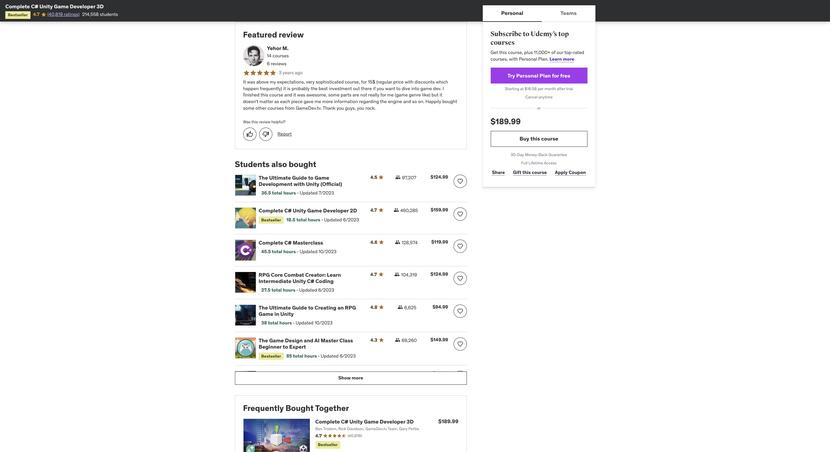 Task type: locate. For each thing, give the bounding box(es) containing it.
1 vertical spatial xsmall image
[[395, 338, 401, 343]]

0 vertical spatial $124.99
[[431, 174, 449, 180]]

creator:
[[306, 272, 326, 278]]

85
[[287, 353, 292, 359]]

this up the matter
[[261, 92, 268, 98]]

1 horizontal spatial course,
[[509, 50, 524, 55]]

2 ultimate from the top
[[269, 304, 291, 311]]

updated 10/2023 down complete c# masterclass link
[[300, 249, 337, 255]]

to up 85
[[283, 344, 288, 350]]

more for learn more
[[564, 56, 575, 62]]

0 horizontal spatial developer
[[70, 3, 96, 10]]

complete for complete c# masterclass
[[259, 239, 284, 246]]

it
[[284, 86, 286, 92], [294, 92, 296, 98], [440, 92, 443, 98]]

2 vertical spatial courses
[[268, 105, 284, 111]]

course, up the out
[[345, 79, 360, 85]]

3d for complete c# unity game developer 3d
[[97, 3, 104, 10]]

to up 'updated 7/2023'
[[308, 174, 314, 181]]

total for rpg core combat creator: learn intermediate unity c# coding
[[272, 287, 282, 293]]

hours for rpg core combat creator: learn intermediate unity c# coding
[[283, 287, 296, 293]]

1 vertical spatial ultimate
[[269, 304, 291, 311]]

1 4.6 from the top
[[371, 239, 378, 245]]

0 vertical spatial developer
[[70, 3, 96, 10]]

1 the from the top
[[259, 174, 268, 181]]

total down intermediate on the left
[[272, 287, 282, 293]]

with inside "the ultimate guide to game development with unity (official)"
[[294, 181, 305, 187]]

0 vertical spatial course,
[[509, 50, 524, 55]]

total for the ultimate guide to game development with unity (official)
[[272, 190, 283, 196]]

course up as
[[270, 92, 284, 98]]

on.
[[419, 99, 425, 105]]

wishlist image for the ultimate guide to game development with unity (official)
[[457, 178, 464, 185]]

2 wishlist image from the top
[[457, 211, 464, 218]]

0 horizontal spatial more
[[323, 99, 333, 105]]

and left ai
[[304, 337, 314, 344]]

wishlist image for complete c# unity game developer 2d
[[457, 211, 464, 218]]

teams button
[[543, 5, 596, 21]]

c#
[[31, 3, 38, 10], [285, 207, 292, 214], [285, 239, 292, 246], [307, 278, 315, 285], [299, 377, 306, 384], [341, 419, 349, 425]]

rpg inside the ultimate guide to creating an rpg game in unity
[[345, 304, 356, 311]]

0 vertical spatial with
[[510, 56, 518, 62]]

1 $94.99 from the top
[[433, 304, 449, 310]]

xsmall image for complete c# unity game developer 2d
[[394, 208, 399, 213]]

0 vertical spatial 3d
[[97, 3, 104, 10]]

guide for game
[[292, 174, 307, 181]]

85 total hours
[[287, 353, 317, 359]]

0 vertical spatial $189.99
[[491, 116, 521, 127]]

students
[[235, 159, 270, 170]]

0 vertical spatial for
[[553, 72, 560, 79]]

xsmall image left 6,625
[[398, 305, 403, 310]]

updated 10/2023
[[300, 249, 337, 255], [296, 320, 333, 326]]

1 vertical spatial 10/2023
[[315, 320, 333, 326]]

frequently bought together
[[243, 403, 349, 414]]

0 vertical spatial updated 10/2023
[[300, 249, 337, 255]]

course inside the $189.99 buy this course
[[542, 135, 559, 142]]

0 vertical spatial 2d
[[350, 207, 357, 214]]

some down doesn't
[[243, 105, 255, 111]]

1 horizontal spatial developer
[[323, 207, 349, 214]]

course, left plus
[[509, 50, 524, 55]]

is
[[287, 86, 291, 92]]

2 vertical spatial developer
[[380, 419, 406, 425]]

3d up pettie
[[407, 419, 414, 425]]

coding
[[316, 278, 334, 285]]

total right 38
[[268, 320, 279, 326]]

regarding
[[359, 99, 379, 105]]

the inside the ultimate guide to creating an rpg game in unity
[[259, 304, 268, 311]]

ultimate up 38 total hours
[[269, 304, 291, 311]]

updated down the ultimate guide to creating an rpg game in unity at the left of the page
[[296, 320, 314, 326]]

but
[[432, 92, 439, 98]]

to down price
[[397, 86, 401, 92]]

0 vertical spatial personal
[[502, 10, 524, 16]]

the inside the game design and ai master class beginner to expert
[[259, 337, 268, 344]]

share button
[[491, 166, 507, 179]]

1 vertical spatial course
[[542, 135, 559, 142]]

happen
[[243, 86, 259, 92]]

1 horizontal spatial learn
[[550, 56, 563, 62]]

5 wishlist image from the top
[[457, 308, 464, 315]]

4.7
[[33, 11, 40, 17], [371, 207, 377, 213], [371, 272, 377, 278], [316, 433, 322, 439]]

2 vertical spatial more
[[352, 375, 364, 381]]

xsmall image
[[395, 240, 401, 245], [395, 338, 401, 343], [397, 371, 402, 377]]

mark as unhelpful image
[[263, 131, 269, 138]]

of
[[552, 50, 556, 55]]

1 vertical spatial 4.6
[[371, 371, 378, 377]]

access
[[545, 160, 557, 165]]

wishlist image for the ultimate guide to creating an rpg game in unity
[[457, 308, 464, 315]]

updated for the ultimate guide to game development with unity (official)
[[300, 190, 318, 196]]

xsmall image
[[396, 175, 401, 180], [394, 208, 399, 213], [395, 272, 400, 277], [398, 305, 403, 310]]

2 horizontal spatial 3d
[[407, 419, 414, 425]]

finished
[[243, 92, 260, 98]]

and
[[352, 371, 362, 378]]

1 guide from the top
[[292, 174, 307, 181]]

trial
[[567, 86, 574, 91]]

updated for the ultimate guide to creating an rpg game in unity
[[296, 320, 314, 326]]

1 vertical spatial for
[[361, 79, 367, 85]]

0 vertical spatial course
[[270, 92, 284, 98]]

courses down subscribe
[[491, 38, 515, 47]]

updated
[[300, 190, 318, 196], [324, 217, 342, 223], [300, 249, 318, 255], [299, 287, 317, 293], [296, 320, 314, 326], [321, 353, 339, 359]]

3d
[[97, 3, 104, 10], [259, 377, 266, 384], [407, 419, 414, 425]]

bought
[[286, 403, 314, 414]]

10/2023 down complete c# masterclass link
[[319, 249, 337, 255]]

15$
[[368, 79, 376, 85]]

total down development
[[272, 190, 283, 196]]

1 vertical spatial learn
[[327, 272, 341, 278]]

to inside "the ultimate guide to game development with unity (official)"
[[308, 174, 314, 181]]

frequently
[[243, 403, 284, 414]]

the
[[259, 174, 268, 181], [259, 304, 268, 311], [259, 337, 268, 344]]

4.6 for 128,574
[[371, 239, 378, 245]]

0 vertical spatial $94.99
[[433, 304, 449, 310]]

xsmall image for rpg core combat creator: learn intermediate unity c# coding
[[395, 272, 400, 277]]

to inside it was above my expectations, very sophisticated course, for 15$ (regular price with discounts which happen frequently) it is probably the best investment out there if you want to dive into game dev. i finished this course and it was awesome, some parts are not really for me (game genre like) but it doesn't matter as each piece gave me more information regarding the engine and so on. happily bought some other courses from gamedev.tv. thank you guys, you rock.
[[397, 86, 401, 92]]

with up 'updated 7/2023'
[[294, 181, 305, 187]]

money-
[[526, 152, 539, 157]]

complete c# unity game developer 2d
[[259, 207, 357, 214]]

hours up the design
[[280, 320, 292, 326]]

bought down i
[[443, 99, 458, 105]]

0 vertical spatial more
[[564, 56, 575, 62]]

0 vertical spatial rpg
[[259, 272, 270, 278]]

updated for complete c# masterclass
[[300, 249, 318, 255]]

xsmall image left 13,350
[[397, 371, 402, 377]]

hours down the complete c# masterclass
[[284, 249, 296, 255]]

course
[[270, 92, 284, 98], [542, 135, 559, 142], [532, 170, 547, 176]]

1 horizontal spatial with
[[405, 79, 414, 85]]

the ultimate guide to game development with unity (official) link
[[259, 174, 363, 187]]

get this course, plus 11,000+ of our top-rated courses, with personal plan.
[[491, 50, 585, 62]]

learn down the of
[[550, 56, 563, 62]]

2 horizontal spatial with
[[510, 56, 518, 62]]

personal inside 'get this course, plus 11,000+ of our top-rated courses, with personal plan.'
[[520, 56, 538, 62]]

really
[[369, 92, 380, 98]]

this for was
[[252, 119, 258, 124]]

1 vertical spatial rpg
[[345, 304, 356, 311]]

guarantee
[[549, 152, 568, 157]]

3 wishlist image from the top
[[457, 243, 464, 250]]

0 horizontal spatial with
[[294, 181, 305, 187]]

plan
[[540, 72, 551, 79]]

updated 6/2023 down 7/2023
[[324, 217, 359, 223]]

me down "awesome,"
[[315, 99, 321, 105]]

1 vertical spatial $124.99
[[431, 271, 449, 277]]

4.6 for 13,350
[[371, 371, 378, 377]]

0 horizontal spatial some
[[243, 105, 255, 111]]

more up thank on the top
[[323, 99, 333, 105]]

was down probably
[[298, 92, 306, 98]]

3d inside complete c# unity game developer 3d ben tristem, rick davidson, gamedev.tv team, gary pettie
[[407, 419, 414, 425]]

1 vertical spatial and
[[404, 99, 411, 105]]

0 horizontal spatial for
[[361, 79, 367, 85]]

this inside the $189.99 buy this course
[[531, 135, 541, 142]]

this inside 'get this course, plus 11,000+ of our top-rated courses, with personal plan.'
[[500, 50, 507, 55]]

214,558
[[82, 11, 99, 17]]

c# inside the unity game development: create 2d and 3d games with c#
[[299, 377, 306, 384]]

updated 7/2023
[[300, 190, 334, 196]]

starting
[[505, 86, 520, 91]]

0 vertical spatial some
[[329, 92, 340, 98]]

day
[[518, 152, 525, 157]]

personal inside button
[[502, 10, 524, 16]]

it
[[243, 79, 246, 85]]

helpful?
[[272, 119, 286, 124]]

1 vertical spatial $189.99
[[439, 418, 459, 425]]

it up the piece
[[294, 92, 296, 98]]

unity inside the unity game development: create 2d and 3d games with c#
[[259, 371, 272, 378]]

the inside "the ultimate guide to game development with unity (official)"
[[259, 174, 268, 181]]

2 vertical spatial course
[[532, 170, 547, 176]]

the left the in
[[259, 304, 268, 311]]

for up the there
[[361, 79, 367, 85]]

rpg right an
[[345, 304, 356, 311]]

personal up subscribe
[[502, 10, 524, 16]]

2 vertical spatial the
[[259, 337, 268, 344]]

1 horizontal spatial rpg
[[345, 304, 356, 311]]

xsmall image for the ultimate guide to creating an rpg game in unity
[[398, 305, 403, 310]]

2 horizontal spatial you
[[377, 86, 385, 92]]

ultimate inside the ultimate guide to creating an rpg game in unity
[[269, 304, 291, 311]]

1 horizontal spatial $189.99
[[491, 116, 521, 127]]

$94.99 right 13,350
[[433, 371, 449, 377]]

with up dive
[[405, 79, 414, 85]]

1 ultimate from the top
[[269, 174, 291, 181]]

intermediate
[[259, 278, 292, 285]]

rpg left core
[[259, 272, 270, 278]]

2 vertical spatial 3d
[[407, 419, 414, 425]]

1 vertical spatial me
[[315, 99, 321, 105]]

very
[[306, 79, 315, 85]]

ai
[[315, 337, 320, 344]]

course down lifetime
[[532, 170, 547, 176]]

0 horizontal spatial and
[[285, 92, 292, 98]]

1 vertical spatial was
[[298, 92, 306, 98]]

combat
[[284, 272, 304, 278]]

4 wishlist image from the top
[[457, 275, 464, 282]]

gave
[[304, 99, 314, 105]]

3 the from the top
[[259, 337, 268, 344]]

1 vertical spatial 2d
[[344, 371, 351, 378]]

2 vertical spatial 6/2023
[[340, 353, 356, 359]]

course, inside 'get this course, plus 11,000+ of our top-rated courses, with personal plan.'
[[509, 50, 524, 55]]

complete c# unity game developer 3d ben tristem, rick davidson, gamedev.tv team, gary pettie
[[316, 419, 419, 432]]

to left udemy's
[[523, 30, 530, 38]]

1 horizontal spatial 3d
[[259, 377, 266, 384]]

review up m.
[[279, 30, 304, 40]]

updated down rpg core combat creator: learn intermediate unity c# coding link
[[299, 287, 317, 293]]

0 vertical spatial the
[[311, 86, 318, 92]]

it left is
[[284, 86, 286, 92]]

tab list
[[483, 5, 596, 22]]

the up 36.5
[[259, 174, 268, 181]]

more inside button
[[352, 375, 364, 381]]

my
[[270, 79, 276, 85]]

1 vertical spatial guide
[[292, 304, 307, 311]]

10/2023 for masterclass
[[319, 249, 337, 255]]

updated 10/2023 down the ultimate guide to creating an rpg game in unity link
[[296, 320, 333, 326]]

xsmall image left 69,260
[[395, 338, 401, 343]]

courses,
[[491, 56, 509, 62]]

the left engine
[[380, 99, 387, 105]]

ultimate down also
[[269, 174, 291, 181]]

0 horizontal spatial $189.99
[[439, 418, 459, 425]]

review up mark as unhelpful icon
[[259, 119, 271, 124]]

$189.99 buy this course
[[491, 116, 559, 142]]

into
[[412, 86, 420, 92]]

plan.
[[539, 56, 549, 62]]

0 vertical spatial guide
[[292, 174, 307, 181]]

$94.99 right 6,625
[[433, 304, 449, 310]]

xsmall image left 97,207
[[396, 175, 401, 180]]

2 vertical spatial with
[[294, 181, 305, 187]]

for left free
[[553, 72, 560, 79]]

guide inside the ultimate guide to creating an rpg game in unity
[[292, 304, 307, 311]]

$124.99
[[431, 174, 449, 180], [431, 271, 449, 277]]

mark as helpful image
[[247, 131, 253, 138]]

0 horizontal spatial learn
[[327, 272, 341, 278]]

more for show more
[[352, 375, 364, 381]]

1 vertical spatial the
[[259, 304, 268, 311]]

2 horizontal spatial more
[[564, 56, 575, 62]]

developer up "214,558"
[[70, 3, 96, 10]]

guide up 'updated 7/2023'
[[292, 174, 307, 181]]

guide right the in
[[292, 304, 307, 311]]

2 horizontal spatial developer
[[380, 419, 406, 425]]

this right buy
[[531, 135, 541, 142]]

and down is
[[285, 92, 292, 98]]

0 vertical spatial ultimate
[[269, 174, 291, 181]]

the for the ultimate guide to creating an rpg game in unity
[[259, 304, 268, 311]]

unity up 'updated 7/2023'
[[306, 181, 320, 187]]

personal up $16.58
[[517, 72, 539, 79]]

2 vertical spatial xsmall image
[[397, 371, 402, 377]]

0 vertical spatial 4.6
[[371, 239, 378, 245]]

6 wishlist image from the top
[[457, 341, 464, 348]]

was up "happen"
[[247, 79, 255, 85]]

guide inside "the ultimate guide to game development with unity (official)"
[[292, 174, 307, 181]]

1 $124.99 from the top
[[431, 174, 449, 180]]

developer for complete c# unity game developer 2d
[[323, 207, 349, 214]]

1 horizontal spatial me
[[388, 92, 394, 98]]

2 4.6 from the top
[[371, 371, 378, 377]]

to inside the ultimate guide to creating an rpg game in unity
[[308, 304, 314, 311]]

0 vertical spatial was
[[247, 79, 255, 85]]

10/2023 down creating
[[315, 320, 333, 326]]

c# for complete c# unity game developer 3d ben tristem, rick davidson, gamedev.tv team, gary pettie
[[341, 419, 349, 425]]

ago
[[295, 70, 303, 76]]

2 vertical spatial and
[[304, 337, 314, 344]]

the ultimate guide to creating an rpg game in unity
[[259, 304, 356, 317]]

2 the from the top
[[259, 304, 268, 311]]

the down 38
[[259, 337, 268, 344]]

lifetime
[[529, 160, 544, 165]]

0 horizontal spatial course,
[[345, 79, 360, 85]]

you right if
[[377, 86, 385, 92]]

xsmall image left 104,319
[[395, 272, 400, 277]]

apply
[[556, 170, 568, 176]]

0 vertical spatial 6/2023
[[343, 217, 359, 223]]

2 horizontal spatial it
[[440, 92, 443, 98]]

3d up 214,558 students
[[97, 3, 104, 10]]

gift
[[514, 170, 522, 176]]

updated 6/2023 down class
[[321, 353, 356, 359]]

more down top-
[[564, 56, 575, 62]]

and left so
[[404, 99, 411, 105]]

some down investment
[[329, 92, 340, 98]]

game up 7/2023
[[315, 174, 330, 181]]

top-
[[565, 50, 574, 55]]

1 vertical spatial course,
[[345, 79, 360, 85]]

ultimate inside "the ultimate guide to game development with unity (official)"
[[269, 174, 291, 181]]

1 horizontal spatial more
[[352, 375, 364, 381]]

0 vertical spatial 10/2023
[[319, 249, 337, 255]]

learn
[[550, 56, 563, 62], [327, 272, 341, 278]]

personal down plus
[[520, 56, 538, 62]]

ratings)
[[64, 11, 80, 17]]

1 wishlist image from the top
[[457, 178, 464, 185]]

this right was
[[252, 119, 258, 124]]

xsmall image left 128,574
[[395, 240, 401, 245]]

2d inside the unity game development: create 2d and 3d games with c#
[[344, 371, 351, 378]]

rpg inside rpg core combat creator: learn intermediate unity c# coding
[[259, 272, 270, 278]]

1 horizontal spatial review
[[279, 30, 304, 40]]

which
[[436, 79, 448, 85]]

buy this course button
[[491, 131, 588, 147]]

complete inside complete c# unity game developer 3d ben tristem, rick davidson, gamedev.tv team, gary pettie
[[316, 419, 340, 425]]

total right 45.5
[[272, 249, 283, 255]]

the up "awesome,"
[[311, 86, 318, 92]]

developer for complete c# unity game developer 3d ben tristem, rick davidson, gamedev.tv team, gary pettie
[[380, 419, 406, 425]]

hours for complete c# masterclass
[[284, 249, 296, 255]]

6,625
[[405, 305, 417, 311]]

3d for complete c# unity game developer 3d ben tristem, rick davidson, gamedev.tv team, gary pettie
[[407, 419, 414, 425]]

updated 6/2023 down coding
[[299, 287, 335, 293]]

2 $124.99 from the top
[[431, 271, 449, 277]]

it right but
[[440, 92, 443, 98]]

0 vertical spatial xsmall image
[[395, 240, 401, 245]]

36.5 total hours
[[262, 190, 296, 196]]

0 horizontal spatial 3d
[[97, 3, 104, 10]]

1 horizontal spatial for
[[381, 92, 387, 98]]

bought up "the ultimate guide to game development with unity (official)"
[[289, 159, 317, 170]]

was this review helpful?
[[243, 119, 286, 124]]

frequently)
[[260, 86, 282, 92]]

$94.99
[[433, 304, 449, 310], [433, 371, 449, 377]]

updated down masterclass
[[300, 249, 318, 255]]

unity up davidson,
[[350, 419, 363, 425]]

0 vertical spatial updated 6/2023
[[324, 217, 359, 223]]

updated down the ultimate guide to game development with unity (official) link
[[300, 190, 318, 196]]

$189.99 inside the $189.99 buy this course
[[491, 116, 521, 127]]

0 horizontal spatial review
[[259, 119, 271, 124]]

2 guide from the top
[[292, 304, 307, 311]]

c# inside complete c# unity game developer 3d ben tristem, rick davidson, gamedev.tv team, gary pettie
[[341, 419, 349, 425]]

more right show
[[352, 375, 364, 381]]

you down information
[[337, 105, 344, 111]]

2 horizontal spatial and
[[404, 99, 411, 105]]

unity right the in
[[281, 311, 294, 317]]

0 vertical spatial bought
[[443, 99, 458, 105]]

genre
[[409, 92, 421, 98]]

1 vertical spatial updated 6/2023
[[299, 287, 335, 293]]

for
[[553, 72, 560, 79], [361, 79, 367, 85], [381, 92, 387, 98]]

hours down combat
[[283, 287, 296, 293]]

this up the courses,
[[500, 50, 507, 55]]

6/2023 for 2d
[[343, 217, 359, 223]]

was
[[247, 79, 255, 85], [298, 92, 306, 98]]

more inside it was above my expectations, very sophisticated course, for 15$ (regular price with discounts which happen frequently) it is probably the best investment out there if you want to dive into game dev. i finished this course and it was awesome, some parts are not really for me (game genre like) but it doesn't matter as each piece gave me more information regarding the engine and so on. happily bought some other courses from gamedev.tv. thank you guys, you rock.
[[323, 99, 333, 105]]

courses inside it was above my expectations, very sophisticated course, for 15$ (regular price with discounts which happen frequently) it is probably the best investment out there if you want to dive into game dev. i finished this course and it was awesome, some parts are not really for me (game genre like) but it doesn't matter as each piece gave me more information regarding the engine and so on. happily bought some other courses from gamedev.tv. thank you guys, you rock.
[[268, 105, 284, 111]]

1 vertical spatial developer
[[323, 207, 349, 214]]

1 vertical spatial updated 10/2023
[[296, 320, 333, 326]]

wishlist image
[[457, 178, 464, 185], [457, 211, 464, 218], [457, 243, 464, 250], [457, 275, 464, 282], [457, 308, 464, 315], [457, 341, 464, 348]]

0 vertical spatial review
[[279, 30, 304, 40]]

0 horizontal spatial bought
[[289, 159, 317, 170]]

$124.99 right 104,319
[[431, 271, 449, 277]]

2 $94.99 from the top
[[433, 371, 449, 377]]

developer inside complete c# unity game developer 3d ben tristem, rick davidson, gamedev.tv team, gary pettie
[[380, 419, 406, 425]]

game down 85
[[273, 371, 288, 378]]

(game
[[395, 92, 408, 98]]

this inside gift this course link
[[523, 170, 531, 176]]

this right gift
[[523, 170, 531, 176]]

1 vertical spatial $94.99
[[433, 371, 449, 377]]

with inside 'get this course, plus 11,000+ of our top-rated courses, with personal plan.'
[[510, 56, 518, 62]]

4.7 down 4.5
[[371, 207, 377, 213]]

1 vertical spatial 3d
[[259, 377, 266, 384]]

0 horizontal spatial rpg
[[259, 272, 270, 278]]

0 vertical spatial courses
[[491, 38, 515, 47]]

learn more
[[550, 56, 575, 62]]

tab list containing personal
[[483, 5, 596, 22]]

developer
[[70, 3, 96, 10], [323, 207, 349, 214], [380, 419, 406, 425]]

hours down "the ultimate guide to game development with unity (official)"
[[284, 190, 296, 196]]

if
[[373, 86, 376, 92]]

game up gamedev.tv
[[364, 419, 379, 425]]

unity
[[39, 3, 53, 10], [306, 181, 320, 187], [293, 207, 306, 214], [293, 278, 306, 285], [281, 311, 294, 317], [259, 371, 272, 378], [350, 419, 363, 425]]

the game design and ai master class beginner to expert
[[259, 337, 353, 350]]

0 vertical spatial and
[[285, 92, 292, 98]]

some
[[329, 92, 340, 98], [243, 105, 255, 111]]

expectations,
[[277, 79, 305, 85]]

updated for rpg core combat creator: learn intermediate unity c# coding
[[299, 287, 317, 293]]



Task type: describe. For each thing, give the bounding box(es) containing it.
wishlist image for the game design and ai master class beginner to expert
[[457, 341, 464, 348]]

total right 18.5
[[297, 217, 307, 223]]

expert
[[290, 344, 306, 350]]

happily
[[426, 99, 442, 105]]

3 years ago
[[279, 70, 303, 76]]

c# inside rpg core combat creator: learn intermediate unity c# coding
[[307, 278, 315, 285]]

c# for complete c# masterclass
[[285, 239, 292, 246]]

unity inside rpg core combat creator: learn intermediate unity c# coding
[[293, 278, 306, 285]]

38
[[262, 320, 267, 326]]

(40,819)
[[348, 433, 362, 438]]

with inside it was above my expectations, very sophisticated course, for 15$ (regular price with discounts which happen frequently) it is probably the best investment out there if you want to dive into game dev. i finished this course and it was awesome, some parts are not really for me (game genre like) but it doesn't matter as each piece gave me more information regarding the engine and so on. happily bought some other courses from gamedev.tv. thank you guys, you rock.
[[405, 79, 414, 85]]

unity up (40,819
[[39, 3, 53, 10]]

buy
[[520, 135, 530, 142]]

4.7 down ben
[[316, 433, 322, 439]]

wishlist image for complete c# masterclass
[[457, 243, 464, 250]]

0 vertical spatial learn
[[550, 56, 563, 62]]

rpg core combat creator: learn intermediate unity c# coding link
[[259, 272, 363, 285]]

rick
[[339, 427, 346, 432]]

xsmall image for complete c# masterclass
[[395, 240, 401, 245]]

27.5 total hours
[[262, 287, 296, 293]]

learn more link
[[550, 56, 575, 62]]

above
[[257, 79, 269, 85]]

updated 6/2023 for developer
[[324, 217, 359, 223]]

courses inside subscribe to udemy's top courses
[[491, 38, 515, 47]]

coupon
[[569, 170, 587, 176]]

also
[[272, 159, 287, 170]]

214,558 students
[[82, 11, 118, 17]]

subscribe
[[491, 30, 522, 38]]

after
[[558, 86, 566, 91]]

128,574
[[402, 240, 418, 246]]

years
[[283, 70, 294, 76]]

price
[[394, 79, 404, 85]]

xsmall image for the ultimate guide to game development with unity (official)
[[396, 175, 401, 180]]

unity up the 18.5 total hours
[[293, 207, 306, 214]]

7/2023
[[319, 190, 334, 196]]

team,
[[388, 427, 399, 432]]

piece
[[292, 99, 303, 105]]

this inside it was above my expectations, very sophisticated course, for 15$ (regular price with discounts which happen frequently) it is probably the best investment out there if you want to dive into game dev. i finished this course and it was awesome, some parts are not really for me (game genre like) but it doesn't matter as each piece gave me more information regarding the engine and so on. happily bought some other courses from gamedev.tv. thank you guys, you rock.
[[261, 92, 268, 98]]

gamedev.tv
[[366, 427, 387, 432]]

hours down complete c# unity game developer 2d link
[[308, 217, 321, 223]]

hours for the ultimate guide to game development with unity (official)
[[284, 190, 296, 196]]

development
[[259, 181, 293, 187]]

hours for the ultimate guide to creating an rpg game in unity
[[280, 320, 292, 326]]

1 vertical spatial 6/2023
[[319, 287, 335, 293]]

course, inside it was above my expectations, very sophisticated course, for 15$ (regular price with discounts which happen frequently) it is probably the best investment out there if you want to dive into game dev. i finished this course and it was awesome, some parts are not really for me (game genre like) but it doesn't matter as each piece gave me more information regarding the engine and so on. happily bought some other courses from gamedev.tv. thank you guys, you rock.
[[345, 79, 360, 85]]

teams
[[561, 10, 577, 16]]

$189.99 for $189.99 buy this course
[[491, 116, 521, 127]]

gary
[[400, 427, 408, 432]]

45.5 total hours
[[262, 249, 296, 255]]

unity inside "the ultimate guide to game development with unity (official)"
[[306, 181, 320, 187]]

yehor masalitin image
[[243, 45, 265, 66]]

0 horizontal spatial was
[[247, 79, 255, 85]]

1 horizontal spatial you
[[357, 105, 365, 111]]

udemy's
[[531, 30, 558, 38]]

$124.99 for the ultimate guide to game development with unity (official)
[[431, 174, 449, 180]]

starting at $16.58 per month after trial cancel anytime
[[505, 86, 574, 100]]

there
[[361, 86, 372, 92]]

to inside the game design and ai master class beginner to expert
[[283, 344, 288, 350]]

game inside complete c# unity game developer 3d ben tristem, rick davidson, gamedev.tv team, gary pettie
[[364, 419, 379, 425]]

$119.99
[[432, 239, 449, 245]]

0 horizontal spatial me
[[315, 99, 321, 105]]

xsmall image for the game design and ai master class beginner to expert
[[395, 338, 401, 343]]

2 horizontal spatial for
[[553, 72, 560, 79]]

not
[[361, 92, 368, 98]]

m.
[[283, 45, 289, 51]]

like)
[[422, 92, 431, 98]]

this for gift
[[523, 170, 531, 176]]

show more button
[[235, 372, 467, 385]]

probably
[[292, 86, 310, 92]]

updated 10/2023 for guide
[[296, 320, 333, 326]]

design
[[285, 337, 303, 344]]

unity inside the ultimate guide to creating an rpg game in unity
[[281, 311, 294, 317]]

18.5 total hours
[[287, 217, 321, 223]]

game inside the ultimate guide to creating an rpg game in unity
[[259, 311, 274, 317]]

information
[[334, 99, 358, 105]]

updated 10/2023 for masterclass
[[300, 249, 337, 255]]

personal button
[[483, 5, 543, 21]]

game up the (40,819 ratings) in the left top of the page
[[54, 3, 69, 10]]

game inside the unity game development: create 2d and 3d games with c#
[[273, 371, 288, 378]]

ultimate for unity
[[269, 174, 291, 181]]

2 vertical spatial personal
[[517, 72, 539, 79]]

game
[[421, 86, 432, 92]]

cancel
[[526, 95, 538, 100]]

1 vertical spatial review
[[259, 119, 271, 124]]

out
[[353, 86, 360, 92]]

total right 85
[[293, 353, 304, 359]]

other
[[256, 105, 267, 111]]

back
[[539, 152, 548, 157]]

total for complete c# masterclass
[[272, 249, 283, 255]]

this for get
[[500, 50, 507, 55]]

4.7 up 4.8
[[371, 272, 377, 278]]

c# for complete c# unity game developer 3d
[[31, 3, 38, 10]]

0 vertical spatial me
[[388, 92, 394, 98]]

apply coupon button
[[554, 166, 588, 179]]

c# for complete c# unity game developer 2d
[[285, 207, 292, 214]]

courses inside yehor m. 14 courses 6 reviews
[[273, 53, 289, 59]]

full
[[522, 160, 528, 165]]

updated down complete c# unity game developer 2d link
[[324, 217, 342, 223]]

gamedev.tv.
[[296, 105, 322, 111]]

learn inside rpg core combat creator: learn intermediate unity c# coding
[[327, 272, 341, 278]]

30-
[[511, 152, 518, 157]]

and inside the game design and ai master class beginner to expert
[[304, 337, 314, 344]]

(official)
[[321, 181, 342, 187]]

the for the ultimate guide to game development with unity (official)
[[259, 174, 268, 181]]

1 horizontal spatial it
[[294, 92, 296, 98]]

best
[[319, 86, 328, 92]]

share
[[493, 170, 505, 176]]

$124.99 for rpg core combat creator: learn intermediate unity c# coding
[[431, 271, 449, 277]]

$189.99 for $189.99
[[439, 418, 459, 425]]

gift this course
[[514, 170, 547, 176]]

to inside subscribe to udemy's top courses
[[523, 30, 530, 38]]

1 vertical spatial the
[[380, 99, 387, 105]]

parts
[[341, 92, 352, 98]]

beginner
[[259, 344, 282, 350]]

0 horizontal spatial it
[[284, 86, 286, 92]]

wishlist image for rpg core combat creator: learn intermediate unity c# coding
[[457, 275, 464, 282]]

guide for creating
[[292, 304, 307, 311]]

complete c# masterclass link
[[259, 239, 363, 246]]

show more
[[339, 375, 364, 381]]

bought inside it was above my expectations, very sophisticated course, for 15$ (regular price with discounts which happen frequently) it is probably the best investment out there if you want to dive into game dev. i finished this course and it was awesome, some parts are not really for me (game genre like) but it doesn't matter as each piece gave me more information regarding the engine and so on. happily bought some other courses from gamedev.tv. thank you guys, you rock.
[[443, 99, 458, 105]]

the ultimate guide to creating an rpg game in unity link
[[259, 304, 363, 318]]

$159.99
[[431, 207, 449, 213]]

report
[[278, 131, 292, 137]]

hours down the game design and ai master class beginner to expert link
[[305, 353, 317, 359]]

unity inside complete c# unity game developer 3d ben tristem, rick davidson, gamedev.tv team, gary pettie
[[350, 419, 363, 425]]

was
[[243, 119, 251, 124]]

unity game development: create 2d and 3d games with c#
[[259, 371, 362, 384]]

ultimate for game
[[269, 304, 291, 311]]

(40,819
[[47, 11, 63, 17]]

1 vertical spatial bought
[[289, 159, 317, 170]]

complete c# unity game developer 2d link
[[259, 207, 363, 214]]

complete for complete c# unity game developer 2d
[[259, 207, 284, 214]]

1 horizontal spatial was
[[298, 92, 306, 98]]

development:
[[289, 371, 325, 378]]

4.7 left (40,819
[[33, 11, 40, 17]]

$94.99 for 13,350
[[433, 371, 449, 377]]

6/2023 for master
[[340, 353, 356, 359]]

ben
[[316, 427, 323, 432]]

97,207
[[402, 175, 417, 181]]

complete for complete c# unity game developer 3d
[[5, 3, 30, 10]]

11,000+
[[535, 50, 551, 55]]

course inside it was above my expectations, very sophisticated course, for 15$ (regular price with discounts which happen frequently) it is probably the best investment out there if you want to dive into game dev. i finished this course and it was awesome, some parts are not really for me (game genre like) but it doesn't matter as each piece gave me more information regarding the engine and so on. happily bought some other courses from gamedev.tv. thank you guys, you rock.
[[270, 92, 284, 98]]

updated down master
[[321, 353, 339, 359]]

updated 6/2023 for ai
[[321, 353, 356, 359]]

1 horizontal spatial some
[[329, 92, 340, 98]]

the for the game design and ai master class beginner to expert
[[259, 337, 268, 344]]

game inside the game design and ai master class beginner to expert
[[269, 337, 284, 344]]

are
[[353, 92, 360, 98]]

game inside "the ultimate guide to game development with unity (official)"
[[315, 174, 330, 181]]

40819 reviews element
[[348, 433, 362, 439]]

rated
[[574, 50, 585, 55]]

reviews
[[271, 61, 287, 67]]

10/2023 for guide
[[315, 320, 333, 326]]

$94.99 for 6,625
[[433, 304, 449, 310]]

at
[[521, 86, 524, 91]]

game up the 18.5 total hours
[[308, 207, 322, 214]]

3d inside the unity game development: create 2d and 3d games with c#
[[259, 377, 266, 384]]

total for the ultimate guide to creating an rpg game in unity
[[268, 320, 279, 326]]

0 horizontal spatial you
[[337, 105, 344, 111]]

complete c# unity game developer 3d
[[5, 3, 104, 10]]

0 horizontal spatial the
[[311, 86, 318, 92]]

thank
[[323, 105, 336, 111]]

developer for complete c# unity game developer 3d
[[70, 3, 96, 10]]

plus
[[525, 50, 533, 55]]

month
[[545, 86, 557, 91]]

creating
[[315, 304, 337, 311]]

104,319
[[402, 272, 417, 278]]

$149.99
[[431, 337, 449, 343]]

featured
[[243, 30, 277, 40]]

awesome,
[[307, 92, 328, 98]]



Task type: vqa. For each thing, say whether or not it's contained in the screenshot.
I
yes



